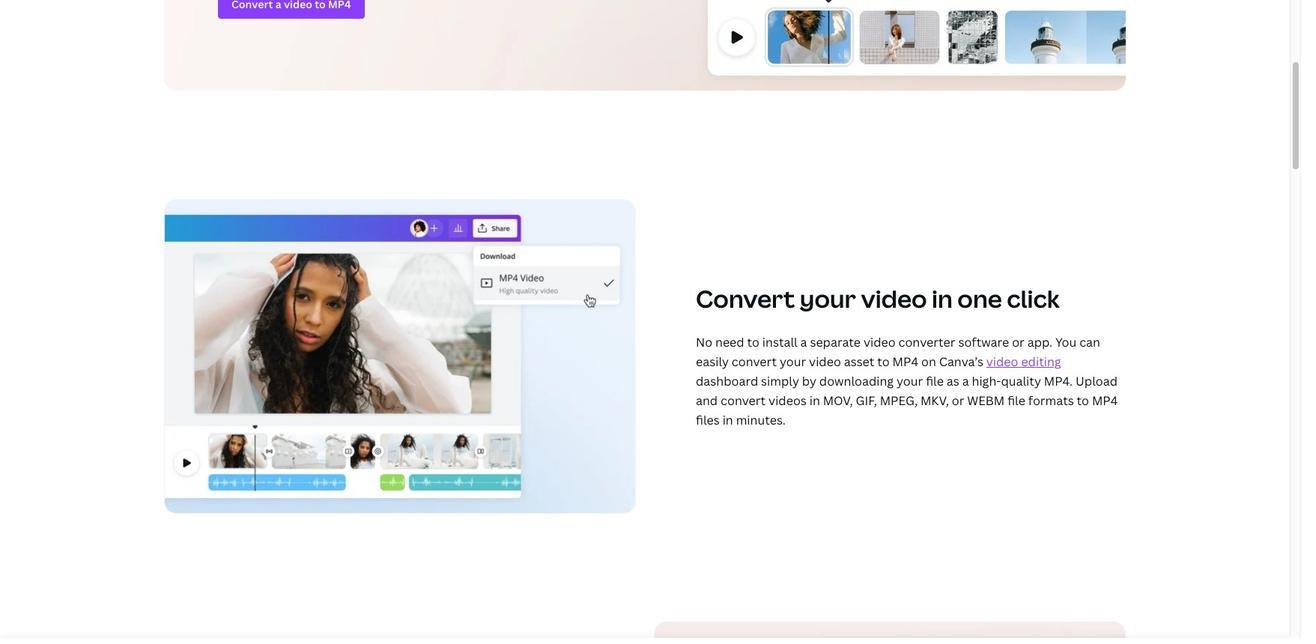 Task type: describe. For each thing, give the bounding box(es) containing it.
gif,
[[856, 392, 877, 409]]

on
[[921, 354, 936, 370]]

asset
[[844, 354, 874, 370]]

convert inside no need to install a separate video converter software or app. you can easily convert your video asset to mp4 on canva's
[[732, 354, 777, 370]]

as
[[947, 373, 959, 389]]

one
[[957, 282, 1002, 315]]

quality
[[1001, 373, 1041, 389]]

video down separate
[[809, 354, 841, 370]]

you
[[1055, 334, 1077, 351]]

install
[[762, 334, 797, 351]]

video editing link
[[986, 354, 1061, 370]]

formats
[[1028, 392, 1074, 409]]

app.
[[1027, 334, 1052, 351]]

videos
[[769, 392, 807, 409]]

and
[[696, 392, 718, 409]]

minutes.
[[736, 412, 786, 428]]

video inside video editing dashboard simply by downloading your file as a high-quality mp4. upload and convert videos in mov, gif, mpeg, mkv, or webm file formats to mp4 files in minutes.
[[986, 354, 1018, 370]]

video up asset
[[864, 334, 896, 351]]

mpeg,
[[880, 392, 918, 409]]

no
[[696, 334, 712, 351]]

by
[[802, 373, 816, 389]]

mkv,
[[920, 392, 949, 409]]

0 vertical spatial in
[[932, 282, 953, 315]]

downloading
[[819, 373, 894, 389]]

no need to install a separate video converter software or app. you can easily convert your video asset to mp4 on canva's
[[696, 334, 1100, 370]]

mov,
[[823, 392, 853, 409]]

convert
[[696, 282, 795, 315]]

dashboard
[[696, 373, 758, 389]]

or inside no need to install a separate video converter software or app. you can easily convert your video asset to mp4 on canva's
[[1012, 334, 1025, 351]]

high-
[[972, 373, 1001, 389]]

to inside video editing dashboard simply by downloading your file as a high-quality mp4. upload and convert videos in mov, gif, mpeg, mkv, or webm file formats to mp4 files in minutes.
[[1077, 392, 1089, 409]]

your inside video editing dashboard simply by downloading your file as a high-quality mp4. upload and convert videos in mov, gif, mpeg, mkv, or webm file formats to mp4 files in minutes.
[[897, 373, 923, 389]]

a inside video editing dashboard simply by downloading your file as a high-quality mp4. upload and convert videos in mov, gif, mpeg, mkv, or webm file formats to mp4 files in minutes.
[[962, 373, 969, 389]]

converter
[[898, 334, 955, 351]]

separate
[[810, 334, 861, 351]]

simply
[[761, 373, 799, 389]]



Task type: locate. For each thing, give the bounding box(es) containing it.
0 horizontal spatial to
[[747, 334, 759, 351]]

mp4 down 'upload'
[[1092, 392, 1118, 409]]

1 vertical spatial or
[[952, 392, 964, 409]]

to right asset
[[877, 354, 890, 370]]

file down quality
[[1008, 392, 1025, 409]]

to right the need
[[747, 334, 759, 351]]

0 horizontal spatial file
[[926, 373, 944, 389]]

a right as
[[962, 373, 969, 389]]

1 vertical spatial your
[[780, 354, 806, 370]]

video to mp4 feature card 1 image
[[164, 199, 636, 514]]

1 vertical spatial file
[[1008, 392, 1025, 409]]

1 horizontal spatial a
[[962, 373, 969, 389]]

need
[[715, 334, 744, 351]]

1 vertical spatial to
[[877, 354, 890, 370]]

video to mp4 feature banner image
[[164, 0, 1126, 91]]

file
[[926, 373, 944, 389], [1008, 392, 1025, 409]]

webm
[[967, 392, 1005, 409]]

files
[[696, 412, 720, 428]]

video editing dashboard simply by downloading your file as a high-quality mp4. upload and convert videos in mov, gif, mpeg, mkv, or webm file formats to mp4 files in minutes.
[[696, 354, 1118, 428]]

software
[[958, 334, 1009, 351]]

mp4 left on
[[893, 354, 918, 370]]

your inside no need to install a separate video converter software or app. you can easily convert your video asset to mp4 on canva's
[[780, 354, 806, 370]]

mp4.
[[1044, 373, 1073, 389]]

0 vertical spatial a
[[800, 334, 807, 351]]

1 vertical spatial in
[[809, 392, 820, 409]]

1 horizontal spatial mp4
[[1092, 392, 1118, 409]]

0 horizontal spatial mp4
[[893, 354, 918, 370]]

0 vertical spatial to
[[747, 334, 759, 351]]

your
[[800, 282, 856, 315], [780, 354, 806, 370], [897, 373, 923, 389]]

in down by
[[809, 392, 820, 409]]

to
[[747, 334, 759, 351], [877, 354, 890, 370], [1077, 392, 1089, 409]]

0 horizontal spatial or
[[952, 392, 964, 409]]

to down 'upload'
[[1077, 392, 1089, 409]]

0 vertical spatial your
[[800, 282, 856, 315]]

can
[[1079, 334, 1100, 351]]

2 horizontal spatial to
[[1077, 392, 1089, 409]]

your up simply
[[780, 354, 806, 370]]

video
[[861, 282, 927, 315], [864, 334, 896, 351], [809, 354, 841, 370], [986, 354, 1018, 370]]

1 vertical spatial convert
[[721, 392, 766, 409]]

convert down the need
[[732, 354, 777, 370]]

1 horizontal spatial to
[[877, 354, 890, 370]]

convert down the dashboard
[[721, 392, 766, 409]]

0 vertical spatial convert
[[732, 354, 777, 370]]

1 horizontal spatial file
[[1008, 392, 1025, 409]]

in right files
[[723, 412, 733, 428]]

a inside no need to install a separate video converter software or app. you can easily convert your video asset to mp4 on canva's
[[800, 334, 807, 351]]

editing
[[1021, 354, 1061, 370]]

click
[[1007, 282, 1060, 315]]

your up mpeg,
[[897, 373, 923, 389]]

a right install
[[800, 334, 807, 351]]

2 vertical spatial to
[[1077, 392, 1089, 409]]

1 vertical spatial a
[[962, 373, 969, 389]]

0 vertical spatial mp4
[[893, 354, 918, 370]]

mp4
[[893, 354, 918, 370], [1092, 392, 1118, 409]]

convert your video in one click
[[696, 282, 1060, 315]]

a
[[800, 334, 807, 351], [962, 373, 969, 389]]

in
[[932, 282, 953, 315], [809, 392, 820, 409], [723, 412, 733, 428]]

video up no need to install a separate video converter software or app. you can easily convert your video asset to mp4 on canva's
[[861, 282, 927, 315]]

1 vertical spatial mp4
[[1092, 392, 1118, 409]]

0 vertical spatial file
[[926, 373, 944, 389]]

0 horizontal spatial a
[[800, 334, 807, 351]]

or up video editing link
[[1012, 334, 1025, 351]]

mp4 inside video editing dashboard simply by downloading your file as a high-quality mp4. upload and convert videos in mov, gif, mpeg, mkv, or webm file formats to mp4 files in minutes.
[[1092, 392, 1118, 409]]

or down as
[[952, 392, 964, 409]]

0 horizontal spatial in
[[723, 412, 733, 428]]

file left as
[[926, 373, 944, 389]]

your up separate
[[800, 282, 856, 315]]

2 vertical spatial your
[[897, 373, 923, 389]]

video up "high-"
[[986, 354, 1018, 370]]

convert
[[732, 354, 777, 370], [721, 392, 766, 409]]

or
[[1012, 334, 1025, 351], [952, 392, 964, 409]]

canva's
[[939, 354, 983, 370]]

mp4 inside no need to install a separate video converter software or app. you can easily convert your video asset to mp4 on canva's
[[893, 354, 918, 370]]

1 horizontal spatial or
[[1012, 334, 1025, 351]]

upload
[[1076, 373, 1117, 389]]

2 horizontal spatial in
[[932, 282, 953, 315]]

convert inside video editing dashboard simply by downloading your file as a high-quality mp4. upload and convert videos in mov, gif, mpeg, mkv, or webm file formats to mp4 files in minutes.
[[721, 392, 766, 409]]

in left one
[[932, 282, 953, 315]]

0 vertical spatial or
[[1012, 334, 1025, 351]]

1 horizontal spatial in
[[809, 392, 820, 409]]

2 vertical spatial in
[[723, 412, 733, 428]]

easily
[[696, 354, 729, 370]]

or inside video editing dashboard simply by downloading your file as a high-quality mp4. upload and convert videos in mov, gif, mpeg, mkv, or webm file formats to mp4 files in minutes.
[[952, 392, 964, 409]]



Task type: vqa. For each thing, say whether or not it's contained in the screenshot.
the topmost assignments
no



